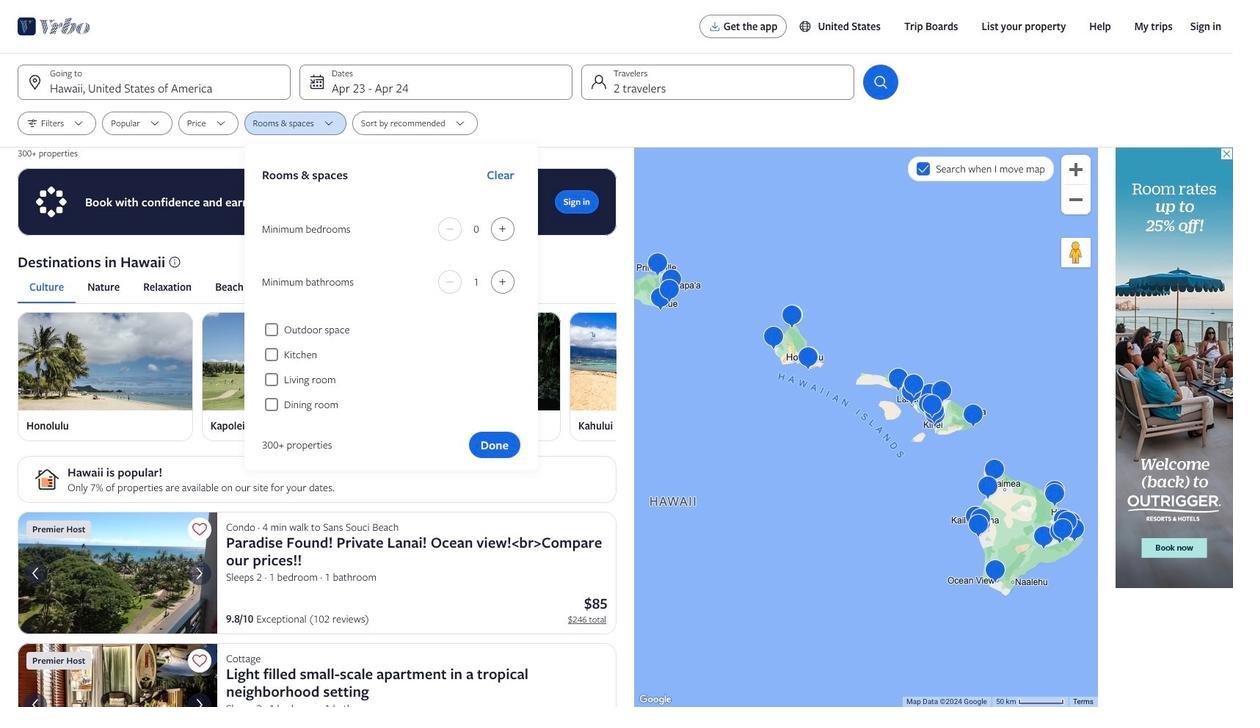 Task type: vqa. For each thing, say whether or not it's contained in the screenshot.
Next month 'image'
no



Task type: locate. For each thing, give the bounding box(es) containing it.
show next image for paradise found! private lanai! ocean view!<br>compare our prices!! image
[[191, 565, 209, 582]]

next destination image
[[608, 368, 626, 386]]

primary image image
[[18, 312, 193, 411], [202, 312, 377, 411], [386, 312, 561, 411], [570, 312, 745, 411]]

tab list
[[18, 271, 617, 303]]

increase bathrooms image
[[494, 276, 512, 288]]

decrease bathrooms image
[[441, 276, 459, 288]]

vrbo logo image
[[18, 15, 90, 38]]

decrease bedrooms image
[[441, 223, 459, 235]]

show previous image for paradise found! private lanai! ocean view!<br>compare our prices!! image
[[26, 565, 44, 582]]

search image
[[872, 73, 890, 91]]

show next image for light filled small-scale apartment in a tropical neighborhood setting image
[[191, 696, 209, 707]]



Task type: describe. For each thing, give the bounding box(es) containing it.
download the app button image
[[709, 21, 721, 32]]

google image
[[638, 693, 673, 707]]

about these results image
[[168, 256, 181, 269]]

small image
[[799, 20, 818, 33]]

2 primary image image from the left
[[202, 312, 377, 411]]

show previous image for light filled small-scale apartment in a tropical neighborhood setting image
[[26, 696, 44, 707]]

increase bedrooms image
[[494, 223, 512, 235]]

4 primary image image from the left
[[570, 312, 745, 411]]

3 primary image image from the left
[[386, 312, 561, 411]]

1 primary image image from the left
[[18, 312, 193, 411]]

map region
[[635, 148, 1099, 707]]

nighttime view of entry. solar lights on patio and string lights in yard image
[[18, 643, 217, 707]]

on waikiiki's edge, the lanai faces away from city w/ this view to the right... image
[[18, 512, 217, 635]]



